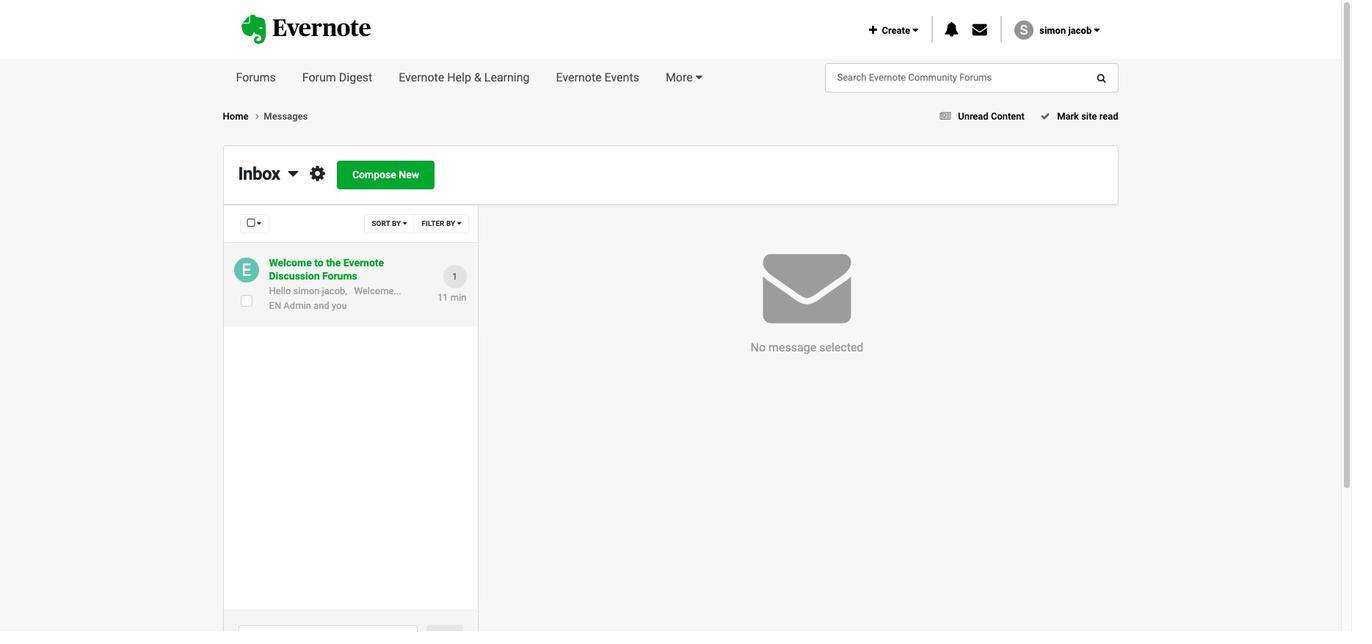 Task type: describe. For each thing, give the bounding box(es) containing it.
jacob,
[[322, 286, 347, 297]]

compose new link
[[337, 161, 435, 189]]

welcome to the evernote discussion forums hello simon jacob,                 welcome... en admin and you
[[269, 257, 401, 311]]

0 vertical spatial simon
[[1040, 25, 1066, 36]]

compose
[[352, 169, 396, 181]]

simon jacob link
[[1040, 25, 1100, 36]]

sort by link
[[364, 214, 414, 233]]

discussion
[[269, 270, 320, 282]]

the
[[326, 257, 341, 269]]

to
[[314, 257, 323, 269]]

forum
[[302, 70, 336, 84]]

evernote user forum image
[[241, 15, 371, 44]]

newspaper o image
[[940, 111, 951, 121]]

home link
[[223, 109, 264, 124]]

forum digest link
[[289, 59, 385, 97]]

11
[[437, 292, 448, 303]]

messages image
[[972, 22, 987, 37]]

message
[[769, 341, 816, 355]]

read
[[1099, 111, 1118, 122]]

messages
[[264, 111, 308, 122]]

forums inside "forums" link
[[236, 70, 276, 84]]

evernote help & learning link
[[385, 59, 543, 97]]

forums link
[[223, 59, 289, 97]]

caret down image right square o icon
[[257, 220, 261, 227]]

angle right image
[[256, 111, 259, 121]]

mark
[[1057, 111, 1079, 122]]

caret down image for filter by
[[457, 220, 461, 227]]

welcome
[[269, 257, 312, 269]]

evernote events
[[556, 70, 639, 84]]

compose new
[[352, 169, 419, 181]]

by for sort
[[392, 220, 401, 228]]

admin
[[284, 300, 311, 311]]

square o image
[[247, 218, 255, 228]]

en admin image
[[234, 258, 259, 283]]

simon jacob image
[[1014, 20, 1033, 40]]

filter by
[[422, 220, 457, 228]]

hello
[[269, 286, 291, 297]]

evernote events link
[[543, 59, 652, 97]]

content
[[991, 111, 1025, 122]]

mark site read
[[1055, 111, 1118, 122]]

more link
[[652, 59, 716, 97]]

by for filter
[[446, 220, 455, 228]]

and
[[314, 300, 329, 311]]

11 min
[[437, 292, 466, 303]]

inbox
[[238, 164, 280, 184]]

inbox link
[[238, 164, 298, 184]]

mark site read link
[[1036, 111, 1118, 122]]

learning
[[484, 70, 530, 84]]

digest
[[339, 70, 372, 84]]

create
[[877, 25, 913, 36]]

search image
[[1097, 73, 1106, 83]]

unread
[[958, 111, 989, 122]]

caret down image for more
[[696, 71, 702, 83]]

Search messages in this folder... text field
[[238, 625, 418, 631]]

evernote for evernote help & learning
[[399, 70, 444, 84]]

messages link
[[264, 111, 308, 122]]

welcome to the evernote discussion forums link
[[269, 256, 411, 283]]



Task type: vqa. For each thing, say whether or not it's contained in the screenshot.
caret down image for Filter By
yes



Task type: locate. For each thing, give the bounding box(es) containing it.
&
[[474, 70, 481, 84]]

plus image
[[869, 25, 877, 35]]

evernote for evernote events
[[556, 70, 602, 84]]

help
[[447, 70, 471, 84]]

selected
[[819, 341, 863, 355]]

simon left jacob
[[1040, 25, 1066, 36]]

2 horizontal spatial evernote
[[556, 70, 602, 84]]

unread content link
[[935, 111, 1025, 122]]

1 by from the left
[[392, 220, 401, 228]]

by right filter
[[446, 220, 455, 228]]

1 horizontal spatial evernote
[[399, 70, 444, 84]]

None checkbox
[[240, 295, 252, 307]]

caret down image inside simon jacob link
[[1094, 25, 1100, 35]]

site
[[1081, 111, 1097, 122]]

evernote left help
[[399, 70, 444, 84]]

caret down image
[[913, 25, 918, 35], [1094, 25, 1100, 35], [696, 71, 702, 83], [257, 220, 261, 227], [403, 220, 407, 227], [457, 220, 461, 227]]

welcome...
[[354, 286, 401, 297]]

evernote inside welcome to the evernote discussion forums hello simon jacob,                 welcome... en admin and you
[[343, 257, 384, 269]]

events
[[605, 70, 639, 84]]

by right sort
[[392, 220, 401, 228]]

home
[[223, 111, 251, 122]]

0 horizontal spatial forums
[[236, 70, 276, 84]]

you
[[332, 300, 347, 311]]

caret down image right jacob
[[1094, 25, 1100, 35]]

0 horizontal spatial by
[[392, 220, 401, 228]]

caret down image for simon jacob
[[1094, 25, 1100, 35]]

caret down image inside more link
[[696, 71, 702, 83]]

caret down image for sort by
[[403, 220, 407, 227]]

more
[[666, 70, 693, 84]]

1 horizontal spatial simon
[[1040, 25, 1066, 36]]

forums inside welcome to the evernote discussion forums hello simon jacob,                 welcome... en admin and you
[[322, 270, 357, 282]]

evernote left the events
[[556, 70, 602, 84]]

sort by
[[372, 220, 403, 228]]

forums up angle right image
[[236, 70, 276, 84]]

create link
[[869, 25, 918, 36]]

caret down image right more
[[696, 71, 702, 83]]

notifications image
[[944, 22, 959, 37]]

evernote help & learning
[[399, 70, 530, 84]]

evernote
[[399, 70, 444, 84], [556, 70, 602, 84], [343, 257, 384, 269]]

simon up admin
[[293, 286, 320, 297]]

jacob
[[1068, 25, 1092, 36]]

1 vertical spatial simon
[[293, 286, 320, 297]]

1 horizontal spatial by
[[446, 220, 455, 228]]

forums
[[236, 70, 276, 84], [322, 270, 357, 282]]

simon inside welcome to the evernote discussion forums hello simon jacob,                 welcome... en admin and you
[[293, 286, 320, 297]]

evernote right the
[[343, 257, 384, 269]]

1 horizontal spatial forums
[[322, 270, 357, 282]]

new
[[399, 169, 419, 181]]

0 vertical spatial forums
[[236, 70, 276, 84]]

caret down image right sort
[[403, 220, 407, 227]]

unread content
[[958, 111, 1025, 122]]

forums down the
[[322, 270, 357, 282]]

sort
[[372, 220, 390, 228]]

0 horizontal spatial evernote
[[343, 257, 384, 269]]

en
[[269, 300, 281, 311]]

2 by from the left
[[446, 220, 455, 228]]

1
[[452, 272, 457, 282]]

0 horizontal spatial simon
[[293, 286, 320, 297]]

no message selected
[[751, 341, 863, 355]]

by
[[392, 220, 401, 228], [446, 220, 455, 228]]

by inside "link"
[[446, 220, 455, 228]]

filter by link
[[414, 214, 469, 233]]

min
[[451, 292, 466, 303]]

check image
[[1040, 111, 1050, 121]]

no
[[751, 341, 766, 355]]

filter
[[422, 220, 444, 228]]

caret down image right filter
[[457, 220, 461, 227]]

caret down image left notifications icon at the right of the page
[[913, 25, 918, 35]]

forum digest
[[302, 70, 372, 84]]

simon
[[1040, 25, 1066, 36], [293, 286, 320, 297]]

caret down image inside sort by link
[[403, 220, 407, 227]]

caret down image
[[288, 164, 298, 182]]

cog image
[[310, 164, 325, 182]]

simon jacob
[[1040, 25, 1094, 36]]

caret down image inside filter by "link"
[[457, 220, 461, 227]]

Search search field
[[825, 64, 1012, 92]]

1 vertical spatial forums
[[322, 270, 357, 282]]



